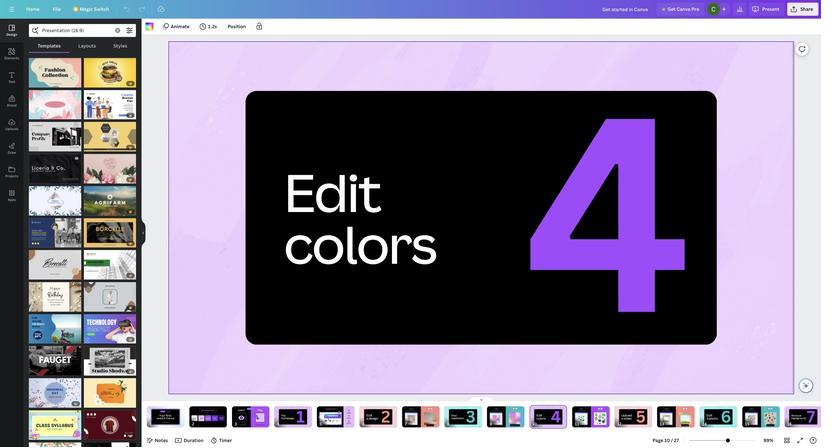 Task type: describe. For each thing, give the bounding box(es) containing it.
1 of 12 for the blue minimalist creative business plan presentation (16:9) group
[[87, 113, 98, 118]]

1 for green simple architecture presentation (16:9) group
[[87, 273, 89, 278]]

12 for colorful aesthetic magazine photography portfolio presentation 16:9 group at the left of page
[[94, 241, 98, 246]]

yellow minimalist furniture collection presentation (16:9) group
[[84, 118, 136, 152]]

design
[[6, 32, 17, 37]]

share button
[[788, 3, 819, 16]]

1 of 12 for monochrome professional fashion company profile presentation 16:9 group
[[32, 145, 43, 150]]

apps
[[8, 197, 16, 202]]

warm brown aesthetic fashion brand marketing presentation 16 : 9 group
[[29, 246, 81, 280]]

side panel tab list
[[0, 19, 24, 208]]

green simple architecture presentation (16:9) group
[[84, 246, 136, 280]]

timer
[[219, 438, 232, 444]]

uploads button
[[0, 113, 24, 137]]

file button
[[47, 3, 66, 16]]

page
[[653, 438, 664, 444]]

pastel blue yellow purple playful class syllabus presentation 16:9 group
[[29, 407, 81, 440]]

position
[[228, 23, 246, 30]]

99%
[[764, 438, 774, 444]]

apps button
[[0, 184, 24, 208]]

1 of 12 for warm brown aesthetic fashion brand marketing presentation 16 : 9 "group"
[[32, 273, 43, 278]]

uploads
[[5, 127, 18, 131]]

edit
[[284, 157, 381, 227]]

1 of 12 for white maroon simple elegant automotive company profile presentation 16:9 group
[[32, 369, 43, 374]]

Use 5+ words to describe... search field
[[42, 24, 111, 37]]

of for green simple architecture presentation (16:9) group
[[90, 273, 94, 278]]

1 of 12 for pastel blue yellow purple playful class syllabus presentation 16:9 group
[[32, 434, 43, 438]]

12 for white maroon simple elegant automotive company profile presentation 16:9 group
[[39, 369, 43, 374]]

red minimalist new variant (presentation (16:9)) image
[[84, 411, 136, 440]]

home
[[26, 6, 40, 12]]

file
[[53, 6, 61, 12]]

present button
[[750, 3, 785, 16]]

timer button
[[209, 436, 235, 446]]

12 for the blue minimalist creative business plan presentation (16:9) group
[[94, 113, 98, 118]]

of for blue purple gradient professional company presentation 16:9 group
[[90, 337, 94, 342]]

of for monochrome minimalist elegant magazine photography portfolio presentation 16:9 'group'
[[90, 369, 94, 374]]

1 for the blue minimalist creative business plan presentation (16:9) group
[[87, 113, 89, 118]]

text button
[[0, 66, 24, 90]]

notes button
[[144, 436, 171, 446]]

monochrome elegant professional company profile presentation 16:9 group
[[29, 150, 81, 184]]

blue purple gradient professional company presentation 16:9 group
[[84, 311, 136, 344]]

happy birthday (presentation (16:9)) group
[[29, 279, 81, 312]]

1 for blue purple gradient professional company presentation 16:9 group
[[87, 337, 89, 342]]

happy mother's day presentation (16:9)) image
[[29, 90, 81, 120]]

1 of 15 for pink blue pastel playful fashion collection presentation 16:9 group
[[32, 81, 43, 86]]

design button
[[0, 19, 24, 42]]

/
[[672, 438, 673, 444]]

of for colorful aesthetic magazine photography portfolio presentation 16:9 group at the left of page
[[90, 241, 94, 246]]

12 for monochrome professional fashion company profile presentation 16:9 group
[[39, 145, 43, 150]]

of for monochrome professional fashion company profile presentation 16:9 group
[[35, 145, 39, 150]]

monochrome professional fashion company profile presentation 16:9 group
[[29, 118, 81, 152]]

1 of 15 for green yellow modern farming presentation 16:9 'group'
[[87, 209, 98, 214]]

1 for pink blue pastel playful fashion collection presentation 16:9 group
[[32, 81, 34, 86]]

1 for warm brown aesthetic fashion brand marketing presentation 16 : 9 "group"
[[32, 273, 34, 278]]

templates button
[[29, 40, 70, 52]]

page 10 image
[[530, 407, 567, 428]]

happy mother's day  (presentation (16:9)) image
[[29, 186, 81, 216]]

1 for monochrome professional fashion company profile presentation 16:9 group
[[32, 145, 34, 150]]

duration button
[[173, 436, 206, 446]]

1 for monochrome minimalist elegant magazine photography portfolio presentation 16:9 'group'
[[87, 369, 89, 374]]

layouts
[[78, 43, 96, 49]]

blue minimalist memorial day presentation (16:9) image
[[29, 379, 81, 408]]

page 10 / 27 button
[[651, 436, 682, 446]]

share
[[801, 6, 814, 12]]

orange daisy mother's day (presentation (16:9)) group
[[84, 375, 136, 408]]

yellow minimalist furniture collection presentation (16:9) image
[[84, 122, 136, 152]]

1 of 15 for blue purple gradient professional company presentation 16:9 group
[[87, 337, 98, 342]]

12 for warm brown aesthetic fashion brand marketing presentation 16 : 9 "group"
[[39, 273, 43, 278]]

get canva pro button
[[657, 3, 705, 16]]

1 of 12 for colorful aesthetic magazine photography portfolio presentation 16:9 group at the left of page
[[87, 241, 98, 246]]

animate
[[171, 23, 190, 30]]

happy mother's day presentation (16:9)) group
[[29, 439, 81, 447]]

hide pages image
[[466, 397, 497, 402]]

canva assistant image
[[803, 382, 811, 390]]

pink blue pastel playful fashion collection presentation 16:9 group
[[29, 54, 81, 87]]



Task type: locate. For each thing, give the bounding box(es) containing it.
of inside green yellow modern farming presentation 16:9 'group'
[[90, 209, 94, 214]]

of for pink blue pastel playful fashion collection presentation 16:9 group
[[35, 81, 39, 86]]

12
[[94, 113, 98, 118], [39, 145, 43, 150], [39, 177, 43, 182], [39, 241, 43, 246], [94, 241, 98, 246], [39, 273, 43, 278], [94, 273, 98, 278], [39, 369, 43, 374], [94, 369, 98, 374], [39, 434, 43, 438]]

no color image
[[146, 23, 154, 31]]

15 inside green yellow modern farming presentation 16:9 'group'
[[94, 209, 98, 214]]

1 up green simple architecture presentation (16:9) group
[[87, 241, 89, 246]]

1 for white maroon simple elegant automotive company profile presentation 16:9 group
[[32, 369, 34, 374]]

projects
[[5, 174, 18, 178]]

1 inside 'group'
[[87, 369, 89, 374]]

1 of 15 inside blue purple gradient professional company presentation 16:9 group
[[87, 337, 98, 342]]

12 inside monochrome elegant professional company profile presentation 16:9 group
[[39, 177, 43, 182]]

of for green yellow modern farming presentation 16:9 'group'
[[90, 209, 94, 214]]

1 of 12 up happy mother's day presentation (16:9)) group at left bottom
[[32, 434, 43, 438]]

main menu bar
[[0, 0, 822, 19]]

15 inside blue purple gradient professional company presentation 16:9 group
[[94, 337, 98, 342]]

of up happy mother's day presentation (16:9)) group at left bottom
[[35, 434, 39, 438]]

99% button
[[758, 436, 780, 446]]

12 up happy mother's day  (presentation (16:9)) group
[[39, 177, 43, 182]]

green yellow modern farming presentation 16:9 group
[[84, 182, 136, 216]]

12 for monochrome elegant professional company profile presentation 16:9 group
[[39, 177, 43, 182]]

1 up yellow minimalist furniture collection presentation (16:9) group
[[87, 113, 89, 118]]

duration
[[184, 438, 204, 444]]

home link
[[21, 3, 45, 16]]

colors
[[284, 209, 437, 279]]

of inside monochrome professional fashion company profile presentation 16:9 group
[[35, 145, 39, 150]]

draw button
[[0, 137, 24, 160]]

of for white maroon simple elegant automotive company profile presentation 16:9 group
[[35, 369, 39, 374]]

15 up colorful aesthetic magazine photography portfolio presentation 16:9 group at the left of page
[[94, 209, 98, 214]]

of up yellow minimalist furniture collection presentation (16:9) group
[[90, 113, 94, 118]]

position button
[[225, 21, 249, 32]]

15 up happy mother's day presentation (16:9)) group at the top left of the page
[[39, 81, 43, 86]]

1 of 12 up orange daisy mother's day (presentation (16:9)) group
[[87, 369, 98, 374]]

monochrome minimalist elegant magazine photography portfolio presentation 16:9 group
[[84, 343, 136, 376]]

layouts button
[[70, 40, 105, 52]]

of for blue yellow good idea presentation (16:9) group
[[35, 241, 39, 246]]

12 up green simple architecture presentation (16:9) group
[[94, 241, 98, 246]]

1 of 12 inside colorful aesthetic magazine photography portfolio presentation 16:9 group
[[87, 241, 98, 246]]

1 of 12 for monochrome minimalist elegant magazine photography portfolio presentation 16:9 'group'
[[87, 369, 98, 374]]

0 vertical spatial 1 of 15
[[32, 81, 43, 86]]

of inside monochrome minimalist elegant magazine photography portfolio presentation 16:9 'group'
[[90, 369, 94, 374]]

12 up warm brown aesthetic fashion brand marketing presentation 16 : 9 "group"
[[39, 241, 43, 246]]

12 inside monochrome professional fashion company profile presentation 16:9 group
[[39, 145, 43, 150]]

happy mother's day presentation (16:9)) image
[[84, 154, 136, 184]]

1 of 15 inside pink blue pastel playful fashion collection presentation 16:9 group
[[32, 81, 43, 86]]

white maroon simple elegant automotive company profile presentation 16:9 group
[[29, 343, 81, 376]]

brand
[[7, 103, 17, 108]]

1 of 12 up green simple architecture presentation (16:9) group
[[87, 241, 98, 246]]

happy mother's day presentation (16:9)) image
[[29, 443, 81, 447]]

templates
[[38, 43, 61, 49]]

1 of 12 inside monochrome minimalist elegant magazine photography portfolio presentation 16:9 'group'
[[87, 369, 98, 374]]

12 up happy birthday (presentation (16:9)) group
[[39, 273, 43, 278]]

get
[[668, 6, 676, 12]]

of right 'text'
[[35, 81, 39, 86]]

12 for monochrome minimalist elegant magazine photography portfolio presentation 16:9 'group'
[[94, 369, 98, 374]]

of up warm brown aesthetic fashion brand marketing presentation 16 : 9 "group"
[[35, 241, 39, 246]]

12 up monochrome elegant professional company profile presentation 16:9 group
[[39, 145, 43, 150]]

pro
[[692, 6, 700, 12]]

of
[[35, 81, 39, 86], [90, 113, 94, 118], [35, 145, 39, 150], [35, 177, 39, 182], [90, 209, 94, 214], [35, 241, 39, 246], [90, 241, 94, 246], [35, 273, 39, 278], [90, 273, 94, 278], [90, 337, 94, 342], [35, 369, 39, 374], [90, 369, 94, 374], [35, 434, 39, 438]]

of up monochrome minimalist elegant magazine photography portfolio presentation 16:9 'group'
[[90, 337, 94, 342]]

1 of 12
[[87, 113, 98, 118], [32, 145, 43, 150], [32, 177, 43, 182], [32, 241, 43, 246], [87, 241, 98, 246], [32, 273, 43, 278], [87, 273, 98, 278], [32, 369, 43, 374], [87, 369, 98, 374], [32, 434, 43, 438]]

of inside green simple architecture presentation (16:9) group
[[90, 273, 94, 278]]

of up orange daisy mother's day (presentation (16:9)) group
[[90, 369, 94, 374]]

happy birthday (presentation (16:9)) image
[[29, 282, 81, 312]]

happy mother's day  (presentation (16:9)) group
[[29, 182, 81, 216]]

15 for green yellow modern farming presentation 16:9 'group'
[[94, 209, 98, 214]]

15 up monochrome minimalist elegant magazine photography portfolio presentation 16:9 'group'
[[94, 337, 98, 342]]

switch
[[94, 6, 109, 12]]

1 for colorful aesthetic magazine photography portfolio presentation 16:9 group at the left of page
[[87, 241, 89, 246]]

1 of 12 for blue yellow good idea presentation (16:9) group
[[32, 241, 43, 246]]

27
[[675, 438, 679, 444]]

1 of 12 inside pastel blue yellow purple playful class syllabus presentation 16:9 group
[[32, 434, 43, 438]]

15 inside pink blue pastel playful fashion collection presentation 16:9 group
[[39, 81, 43, 86]]

0 vertical spatial 15
[[39, 81, 43, 86]]

1 up happy mother's day presentation (16:9)) group at left bottom
[[32, 434, 34, 438]]

blue minimalist creative business plan presentation (16:9) group
[[84, 86, 136, 120]]

get canva pro
[[668, 6, 700, 12]]

1 up monochrome minimalist elegant magazine photography portfolio presentation 16:9 'group'
[[87, 337, 89, 342]]

10
[[665, 438, 670, 444]]

of inside pastel blue yellow purple playful class syllabus presentation 16:9 group
[[35, 434, 39, 438]]

1 inside 'group'
[[87, 209, 89, 214]]

1 of 12 inside white maroon simple elegant automotive company profile presentation 16:9 group
[[32, 369, 43, 374]]

12 up yellow minimalist furniture collection presentation (16:9) group
[[94, 113, 98, 118]]

of inside blue purple gradient professional company presentation 16:9 group
[[90, 337, 94, 342]]

1 up colorful aesthetic magazine photography portfolio presentation 16:9 group at the left of page
[[87, 209, 89, 214]]

1.2s
[[208, 23, 217, 30]]

12 inside warm brown aesthetic fashion brand marketing presentation 16 : 9 "group"
[[39, 273, 43, 278]]

of up happy birthday (presentation (16:9)) group
[[35, 273, 39, 278]]

orange daisy mother's day (presentation (16:9)) image
[[84, 379, 136, 408]]

1 right draw button at the top of page
[[32, 145, 34, 150]]

hide image
[[141, 217, 146, 249]]

1 up warm brown aesthetic fashion brand marketing presentation 16 : 9 "group"
[[32, 241, 34, 246]]

blue minimalist memorial day presentation (16:9) group
[[29, 375, 81, 408]]

draw
[[8, 150, 16, 155]]

text
[[8, 79, 15, 84]]

canva
[[677, 6, 691, 12]]

blue gradient travel (presentation (16:9)) image
[[29, 315, 81, 344]]

magic switch button
[[69, 3, 114, 16]]

12 up happy mother's day presentation (16:9)) group at left bottom
[[39, 434, 43, 438]]

of for warm brown aesthetic fashion brand marketing presentation 16 : 9 "group"
[[35, 273, 39, 278]]

12 for blue yellow good idea presentation (16:9) group
[[39, 241, 43, 246]]

1 for blue yellow good idea presentation (16:9) group
[[32, 241, 34, 246]]

1 of 12 up warm brown aesthetic fashion brand marketing presentation 16 : 9 "group"
[[32, 241, 43, 246]]

Page title text field
[[540, 421, 543, 428]]

of up colorful aesthetic magazine photography portfolio presentation 16:9 group at the left of page
[[90, 209, 94, 214]]

of up green simple architecture presentation (16:9) group
[[90, 241, 94, 246]]

of up grey minimalist new arrival (presentation (16:9)) group
[[90, 273, 94, 278]]

1 for monochrome elegant professional company profile presentation 16:9 group
[[32, 177, 34, 182]]

15
[[39, 81, 43, 86], [94, 209, 98, 214], [94, 337, 98, 342]]

15 for pink blue pastel playful fashion collection presentation 16:9 group
[[39, 81, 43, 86]]

2 vertical spatial 15
[[94, 337, 98, 342]]

styles
[[114, 43, 127, 49]]

page 10 / 27
[[653, 438, 679, 444]]

grey minimalist new arrival (presentation (16:9)) group
[[84, 279, 136, 312]]

1 of 12 inside green simple architecture presentation (16:9) group
[[87, 273, 98, 278]]

of inside colorful aesthetic magazine photography portfolio presentation 16:9 group
[[90, 241, 94, 246]]

of for the blue minimalist creative business plan presentation (16:9) group
[[90, 113, 94, 118]]

1 up happy birthday (presentation (16:9)) group
[[32, 273, 34, 278]]

magic
[[80, 6, 93, 12]]

of inside pink blue pastel playful fashion collection presentation 16:9 group
[[35, 81, 39, 86]]

yellow modern burger (presentation (16:9)) image
[[84, 58, 136, 87]]

of inside the blue minimalist creative business plan presentation (16:9) group
[[90, 113, 94, 118]]

2 vertical spatial 1 of 15
[[87, 337, 98, 342]]

magic switch
[[80, 6, 109, 12]]

of up blue minimalist memorial day presentation (16:9) group
[[35, 369, 39, 374]]

blue gradient travel (presentation (16:9)) group
[[29, 311, 81, 344]]

1 vertical spatial 1 of 15
[[87, 209, 98, 214]]

12 for pastel blue yellow purple playful class syllabus presentation 16:9 group
[[39, 434, 43, 438]]

1 of 15 up happy mother's day presentation (16:9)) group at the top left of the page
[[32, 81, 43, 86]]

12 inside green simple architecture presentation (16:9) group
[[94, 273, 98, 278]]

1 up blue minimalist memorial day presentation (16:9) group
[[32, 369, 34, 374]]

1 of 12 inside warm brown aesthetic fashion brand marketing presentation 16 : 9 "group"
[[32, 273, 43, 278]]

12 up grey minimalist new arrival (presentation (16:9)) group
[[94, 273, 98, 278]]

1 of 12 up yellow minimalist furniture collection presentation (16:9) group
[[87, 113, 98, 118]]

brand button
[[0, 90, 24, 113]]

of right projects
[[35, 177, 39, 182]]

1 of 15 up monochrome minimalist elegant magazine photography portfolio presentation 16:9 'group'
[[87, 337, 98, 342]]

12 for green simple architecture presentation (16:9) group
[[94, 273, 98, 278]]

red minimalist new variant (presentation (16:9)) group
[[84, 407, 136, 440]]

monochrome simple professional magazine photography portfolio presentation 16:9 group
[[84, 439, 136, 447]]

happy mother's day presentation (16:9)) group
[[84, 150, 136, 184]]

15 for blue purple gradient professional company presentation 16:9 group
[[94, 337, 98, 342]]

1 for green yellow modern farming presentation 16:9 'group'
[[87, 209, 89, 214]]

1 right projects
[[32, 177, 34, 182]]

present
[[763, 6, 780, 12]]

projects button
[[0, 160, 24, 184]]

notes
[[155, 438, 168, 444]]

1
[[32, 81, 34, 86], [87, 113, 89, 118], [32, 145, 34, 150], [32, 177, 34, 182], [87, 209, 89, 214], [32, 241, 34, 246], [87, 241, 89, 246], [32, 273, 34, 278], [87, 273, 89, 278], [87, 337, 89, 342], [32, 369, 34, 374], [87, 369, 89, 374], [32, 434, 34, 438]]

of inside monochrome elegant professional company profile presentation 16:9 group
[[35, 177, 39, 182]]

1.2s button
[[198, 21, 220, 32]]

1 of 15
[[32, 81, 43, 86], [87, 209, 98, 214], [87, 337, 98, 342]]

grey minimalist new arrival (presentation (16:9)) image
[[84, 282, 136, 312]]

1 inside "group"
[[32, 273, 34, 278]]

12 inside pastel blue yellow purple playful class syllabus presentation 16:9 group
[[39, 434, 43, 438]]

1 of 12 up happy mother's day  (presentation (16:9)) group
[[32, 177, 43, 182]]

12 up blue minimalist memorial day presentation (16:9) group
[[39, 369, 43, 374]]

of inside white maroon simple elegant automotive company profile presentation 16:9 group
[[35, 369, 39, 374]]

elements button
[[0, 42, 24, 66]]

happy mother's day presentation (16:9)) group
[[29, 86, 81, 120]]

animate button
[[160, 21, 192, 32]]

12 inside white maroon simple elegant automotive company profile presentation 16:9 group
[[39, 369, 43, 374]]

1 of 12 for monochrome elegant professional company profile presentation 16:9 group
[[32, 177, 43, 182]]

1 of 12 inside the blue minimalist creative business plan presentation (16:9) group
[[87, 113, 98, 118]]

1 of 15 up colorful aesthetic magazine photography portfolio presentation 16:9 group at the left of page
[[87, 209, 98, 214]]

1 of 12 right draw button at the top of page
[[32, 145, 43, 150]]

Design title text field
[[598, 3, 654, 16]]

of for pastel blue yellow purple playful class syllabus presentation 16:9 group
[[35, 434, 39, 438]]

1 of 12 inside blue yellow good idea presentation (16:9) group
[[32, 241, 43, 246]]

of inside warm brown aesthetic fashion brand marketing presentation 16 : 9 "group"
[[35, 273, 39, 278]]

of inside blue yellow good idea presentation (16:9) group
[[35, 241, 39, 246]]

blue yellow good idea presentation (16:9) group
[[29, 214, 81, 248]]

yellow modern burger (presentation (16:9)) group
[[84, 54, 136, 87]]

4
[[524, 23, 693, 391]]

1 of 12 up blue minimalist memorial day presentation (16:9) group
[[32, 369, 43, 374]]

1 for pastel blue yellow purple playful class syllabus presentation 16:9 group
[[32, 434, 34, 438]]

1 of 12 up grey minimalist new arrival (presentation (16:9)) group
[[87, 273, 98, 278]]

1 of 12 up happy birthday (presentation (16:9)) group
[[32, 273, 43, 278]]

1 vertical spatial 15
[[94, 209, 98, 214]]

1 right 'text'
[[32, 81, 34, 86]]

1 of 12 inside monochrome professional fashion company profile presentation 16:9 group
[[32, 145, 43, 150]]

12 inside the blue minimalist creative business plan presentation (16:9) group
[[94, 113, 98, 118]]

1 up grey minimalist new arrival (presentation (16:9)) group
[[87, 273, 89, 278]]

elements
[[4, 56, 19, 60]]

of for monochrome elegant professional company profile presentation 16:9 group
[[35, 177, 39, 182]]

1 of 12 inside monochrome elegant professional company profile presentation 16:9 group
[[32, 177, 43, 182]]

styles button
[[105, 40, 136, 52]]

12 inside colorful aesthetic magazine photography portfolio presentation 16:9 group
[[94, 241, 98, 246]]

1 of 15 inside green yellow modern farming presentation 16:9 'group'
[[87, 209, 98, 214]]

1 up orange daisy mother's day (presentation (16:9)) group
[[87, 369, 89, 374]]

12 inside blue yellow good idea presentation (16:9) group
[[39, 241, 43, 246]]

12 inside monochrome minimalist elegant magazine photography portfolio presentation 16:9 'group'
[[94, 369, 98, 374]]

colorful aesthetic magazine photography portfolio presentation 16:9 group
[[84, 214, 136, 248]]

of right draw button at the top of page
[[35, 145, 39, 150]]

1 of 12 for green simple architecture presentation (16:9) group
[[87, 273, 98, 278]]

12 up orange daisy mother's day (presentation (16:9)) group
[[94, 369, 98, 374]]



Task type: vqa. For each thing, say whether or not it's contained in the screenshot.
Bottom
no



